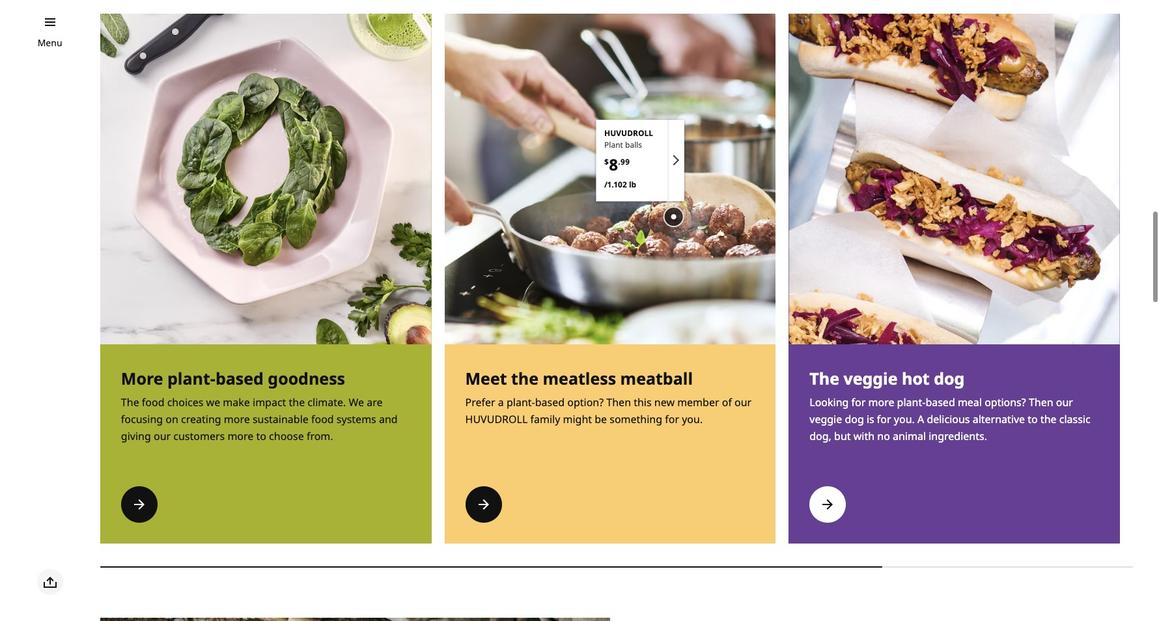 Task type: locate. For each thing, give the bounding box(es) containing it.
member
[[677, 396, 719, 410]]

delicious
[[927, 412, 970, 427]]

1 horizontal spatial then
[[1029, 396, 1053, 410]]

8 tooltip
[[597, 120, 684, 201]]

1 vertical spatial dog
[[845, 412, 864, 427]]

menu button
[[38, 36, 62, 50]]

a
[[917, 412, 924, 427]]

options?
[[985, 396, 1026, 410]]

1 horizontal spatial our
[[735, 396, 752, 410]]

two salmon farm workers dressed in heavy outdoor clothing tending a fish enclosure on a norwegian salmon farm. image
[[1133, 14, 1159, 345]]

sustainable
[[253, 412, 309, 427]]

based up delicious
[[926, 396, 955, 410]]

veggie down looking
[[810, 412, 842, 427]]

1 you. from the left
[[682, 412, 703, 427]]

0 horizontal spatial food
[[142, 396, 164, 410]]

based up make
[[215, 368, 264, 390]]

the right meet
[[511, 368, 539, 390]]

1 vertical spatial the
[[121, 396, 139, 410]]

2 horizontal spatial for
[[877, 412, 891, 427]]

1 vertical spatial the
[[289, 396, 305, 410]]

a frying pan full of meatless meatballs cooking on an induction hob whilst being stirred by a person holding a wooden spoon. image
[[444, 14, 776, 345]]

meatball
[[620, 368, 693, 390]]

veggie up is
[[844, 368, 898, 390]]

to left choose on the bottom left
[[256, 429, 266, 444]]

1 horizontal spatial the
[[511, 368, 539, 390]]

list
[[100, 11, 1159, 577]]

might
[[563, 412, 592, 427]]

2 vertical spatial the
[[1040, 412, 1057, 427]]

1 vertical spatial veggie
[[810, 412, 842, 427]]

0 horizontal spatial our
[[154, 429, 171, 444]]

dog,
[[810, 429, 831, 444]]

1 then from the left
[[606, 396, 631, 410]]

something
[[610, 412, 662, 427]]

the up 'sustainable'
[[289, 396, 305, 410]]

our inside meet the meatless meatball prefer a plant-based option? then this new member of our huvudroll family might be something for you.
[[735, 396, 752, 410]]

based
[[215, 368, 264, 390], [535, 396, 565, 410], [926, 396, 955, 410]]

0 vertical spatial more
[[868, 396, 894, 410]]

huvudroll up 'balls' at top
[[604, 128, 653, 139]]

1 horizontal spatial the
[[810, 368, 839, 390]]

are
[[367, 396, 383, 410]]

1 horizontal spatial huvudroll
[[604, 128, 653, 139]]

2 horizontal spatial our
[[1056, 396, 1073, 410]]

0 horizontal spatial you.
[[682, 412, 703, 427]]

2 then from the left
[[1029, 396, 1053, 410]]

be
[[595, 412, 607, 427]]

the inside more plant-based goodness the food choices we make impact the climate. we are focusing on creating more sustainable food systems and giving our customers more to choose from.
[[289, 396, 305, 410]]

0 horizontal spatial plant-
[[167, 368, 215, 390]]

the left classic
[[1040, 412, 1057, 427]]

our inside the veggie hot dog looking for more plant-based meal options? then our veggie dog is for you. a delicious alternative to the classic dog, but with no animal ingredients.
[[1056, 396, 1073, 410]]

three veggie hot dogs with pickled red cabbage, spicy mustard and fried onions waiting to be collected on a serving stand. image
[[789, 14, 1120, 345]]

2 you. from the left
[[894, 412, 915, 427]]

our right 'of'
[[735, 396, 752, 410]]

0 vertical spatial huvudroll
[[604, 128, 653, 139]]

plant- up a at right
[[897, 396, 926, 410]]

1 horizontal spatial you.
[[894, 412, 915, 427]]

huvudroll
[[604, 128, 653, 139], [465, 412, 528, 427]]

0 horizontal spatial huvudroll
[[465, 412, 528, 427]]

0 horizontal spatial then
[[606, 396, 631, 410]]

1 horizontal spatial plant-
[[507, 396, 535, 410]]

the up focusing on the left bottom of page
[[121, 396, 139, 410]]

0 vertical spatial the
[[810, 368, 839, 390]]

choose
[[269, 429, 304, 444]]

1 vertical spatial food
[[311, 412, 334, 427]]

to inside the veggie hot dog looking for more plant-based meal options? then our veggie dog is for you. a delicious alternative to the classic dog, but with no animal ingredients.
[[1028, 412, 1038, 427]]

0 vertical spatial the
[[511, 368, 539, 390]]

the up looking
[[810, 368, 839, 390]]

1 horizontal spatial dog
[[934, 368, 965, 390]]

on
[[166, 412, 178, 427]]

to inside more plant-based goodness the food choices we make impact the climate. we are focusing on creating more sustainable food systems and giving our customers more to choose from.
[[256, 429, 266, 444]]

our
[[735, 396, 752, 410], [1056, 396, 1073, 410], [154, 429, 171, 444]]

hot
[[902, 368, 930, 390]]

99
[[620, 157, 630, 168]]

1 horizontal spatial to
[[1028, 412, 1038, 427]]

scrollbar
[[100, 560, 1133, 575]]

0 horizontal spatial the
[[121, 396, 139, 410]]

systems
[[337, 412, 376, 427]]

this
[[634, 396, 652, 410]]

1 vertical spatial huvudroll
[[465, 412, 528, 427]]

2 horizontal spatial plant-
[[897, 396, 926, 410]]

plant-
[[167, 368, 215, 390], [507, 396, 535, 410], [897, 396, 926, 410]]

you. down member
[[682, 412, 703, 427]]

the
[[810, 368, 839, 390], [121, 396, 139, 410]]

based inside more plant-based goodness the food choices we make impact the climate. we are focusing on creating more sustainable food systems and giving our customers more to choose from.
[[215, 368, 264, 390]]

dog left is
[[845, 412, 864, 427]]

2 horizontal spatial the
[[1040, 412, 1057, 427]]

to
[[1028, 412, 1038, 427], [256, 429, 266, 444]]

our down on
[[154, 429, 171, 444]]

is
[[867, 412, 874, 427]]

you. inside meet the meatless meatball prefer a plant-based option? then this new member of our huvudroll family might be something for you.
[[682, 412, 703, 427]]

for down new
[[665, 412, 679, 427]]

0 horizontal spatial for
[[665, 412, 679, 427]]

our up classic
[[1056, 396, 1073, 410]]

looking
[[810, 396, 849, 410]]

food up focusing on the left bottom of page
[[142, 396, 164, 410]]

then right options?
[[1029, 396, 1053, 410]]

creating
[[181, 412, 221, 427]]

1 horizontal spatial veggie
[[844, 368, 898, 390]]

2 horizontal spatial based
[[926, 396, 955, 410]]

for right looking
[[851, 396, 866, 410]]

food
[[142, 396, 164, 410], [311, 412, 334, 427]]

0 horizontal spatial to
[[256, 429, 266, 444]]

then
[[606, 396, 631, 410], [1029, 396, 1053, 410]]

based inside the veggie hot dog looking for more plant-based meal options? then our veggie dog is for you. a delicious alternative to the classic dog, but with no animal ingredients.
[[926, 396, 955, 410]]

0 horizontal spatial the
[[289, 396, 305, 410]]

for
[[851, 396, 866, 410], [665, 412, 679, 427], [877, 412, 891, 427]]

our inside more plant-based goodness the food choices we make impact the climate. we are focusing on creating more sustainable food systems and giving our customers more to choose from.
[[154, 429, 171, 444]]

huvudroll inside meet the meatless meatball prefer a plant-based option? then this new member of our huvudroll family might be something for you.
[[465, 412, 528, 427]]

to right alternative
[[1028, 412, 1038, 427]]

choices
[[167, 396, 203, 410]]

plant- up the choices
[[167, 368, 215, 390]]

plant- inside meet the meatless meatball prefer a plant-based option? then this new member of our huvudroll family might be something for you.
[[507, 396, 535, 410]]

more
[[868, 396, 894, 410], [224, 412, 250, 427], [228, 429, 254, 444]]

8
[[609, 154, 618, 175]]

animal
[[893, 429, 926, 444]]

for right is
[[877, 412, 891, 427]]

dog up meal
[[934, 368, 965, 390]]

huvudroll down a
[[465, 412, 528, 427]]

/1.102 lb
[[604, 180, 636, 191]]

more
[[121, 368, 163, 390]]

customers
[[173, 429, 225, 444]]

based inside meet the meatless meatball prefer a plant-based option? then this new member of our huvudroll family might be something for you.
[[535, 396, 565, 410]]

no
[[877, 429, 890, 444]]

food up from.
[[311, 412, 334, 427]]

1 vertical spatial to
[[256, 429, 266, 444]]

you.
[[682, 412, 703, 427], [894, 412, 915, 427]]

products shown on image element
[[597, 120, 684, 201]]

the
[[511, 368, 539, 390], [289, 396, 305, 410], [1040, 412, 1057, 427]]

plant- right a
[[507, 396, 535, 410]]

0 horizontal spatial veggie
[[810, 412, 842, 427]]

.
[[618, 157, 620, 168]]

based up family
[[535, 396, 565, 410]]

you. left a at right
[[894, 412, 915, 427]]

dog
[[934, 368, 965, 390], [845, 412, 864, 427]]

1 horizontal spatial based
[[535, 396, 565, 410]]

0 vertical spatial to
[[1028, 412, 1038, 427]]

veggie
[[844, 368, 898, 390], [810, 412, 842, 427]]

from.
[[307, 429, 333, 444]]

then left "this"
[[606, 396, 631, 410]]

0 horizontal spatial based
[[215, 368, 264, 390]]

of
[[722, 396, 732, 410]]



Task type: vqa. For each thing, say whether or not it's contained in the screenshot.
the left plant-
yes



Task type: describe. For each thing, give the bounding box(es) containing it.
the inside the veggie hot dog looking for more plant-based meal options? then our veggie dog is for you. a delicious alternative to the classic dog, but with no animal ingredients.
[[810, 368, 839, 390]]

lb
[[629, 180, 636, 191]]

new
[[654, 396, 675, 410]]

balls
[[625, 140, 642, 151]]

list containing more plant-based goodness
[[100, 11, 1159, 577]]

with
[[853, 429, 875, 444]]

huvudroll inside 8 tooltip
[[604, 128, 653, 139]]

menu
[[38, 36, 62, 49]]

0 vertical spatial dog
[[934, 368, 965, 390]]

classic
[[1059, 412, 1091, 427]]

option?
[[567, 396, 604, 410]]

the inside the veggie hot dog looking for more plant-based meal options? then our veggie dog is for you. a delicious alternative to the classic dog, but with no animal ingredients.
[[1040, 412, 1057, 427]]

and
[[379, 412, 398, 427]]

1 vertical spatial more
[[224, 412, 250, 427]]

plant- inside the veggie hot dog looking for more plant-based meal options? then our veggie dog is for you. a delicious alternative to the classic dog, but with no animal ingredients.
[[897, 396, 926, 410]]

meet the meatless meatball prefer a plant-based option? then this new member of our huvudroll family might be something for you.
[[465, 368, 752, 427]]

huvudroll plant balls
[[604, 128, 653, 151]]

impact
[[253, 396, 286, 410]]

$ 8 . 99
[[604, 154, 630, 175]]

we
[[349, 396, 364, 410]]

the inside more plant-based goodness the food choices we make impact the climate. we are focusing on creating more sustainable food systems and giving our customers more to choose from.
[[121, 396, 139, 410]]

climate.
[[308, 396, 346, 410]]

prefer
[[465, 396, 495, 410]]

make
[[223, 396, 250, 410]]

the inside meet the meatless meatball prefer a plant-based option? then this new member of our huvudroll family might be something for you.
[[511, 368, 539, 390]]

scrollbar inside list
[[100, 560, 1133, 575]]

/1.102
[[604, 180, 627, 191]]

more inside the veggie hot dog looking for more plant-based meal options? then our veggie dog is for you. a delicious alternative to the classic dog, but with no animal ingredients.
[[868, 396, 894, 410]]

then inside the veggie hot dog looking for more plant-based meal options? then our veggie dog is for you. a delicious alternative to the classic dog, but with no animal ingredients.
[[1029, 396, 1053, 410]]

0 horizontal spatial dog
[[845, 412, 864, 427]]

meet
[[465, 368, 507, 390]]

for inside meet the meatless meatball prefer a plant-based option? then this new member of our huvudroll family might be something for you.
[[665, 412, 679, 427]]

more plant-based goodness the food choices we make impact the climate. we are focusing on creating more sustainable food systems and giving our customers more to choose from.
[[121, 368, 398, 444]]

a pink hexagonal plate on white marble bench top. on the plate are baby spinach leaves decoratively arranged in a ring. image
[[100, 14, 431, 345]]

giving
[[121, 429, 151, 444]]

goodness
[[268, 368, 345, 390]]

ingredients.
[[929, 429, 987, 444]]

2 vertical spatial more
[[228, 429, 254, 444]]

0 vertical spatial food
[[142, 396, 164, 410]]

plant- inside more plant-based goodness the food choices we make impact the climate. we are focusing on creating more sustainable food systems and giving our customers more to choose from.
[[167, 368, 215, 390]]

the veggie hot dog looking for more plant-based meal options? then our veggie dog is for you. a delicious alternative to the classic dog, but with no animal ingredients.
[[810, 368, 1091, 444]]

1 horizontal spatial food
[[311, 412, 334, 427]]

then inside meet the meatless meatball prefer a plant-based option? then this new member of our huvudroll family might be something for you.
[[606, 396, 631, 410]]

1 horizontal spatial for
[[851, 396, 866, 410]]

we
[[206, 396, 220, 410]]

meatless
[[543, 368, 616, 390]]

you. inside the veggie hot dog looking for more plant-based meal options? then our veggie dog is for you. a delicious alternative to the classic dog, but with no animal ingredients.
[[894, 412, 915, 427]]

but
[[834, 429, 851, 444]]

a
[[498, 396, 504, 410]]

0 vertical spatial veggie
[[844, 368, 898, 390]]

plant
[[604, 140, 623, 151]]

$
[[604, 157, 609, 168]]

family
[[530, 412, 560, 427]]

a coarsely woven rug with several printed pictures plus a variety of raw materials including leaves and wool. image
[[100, 618, 610, 621]]

focusing
[[121, 412, 163, 427]]

meal
[[958, 396, 982, 410]]

alternative
[[973, 412, 1025, 427]]



